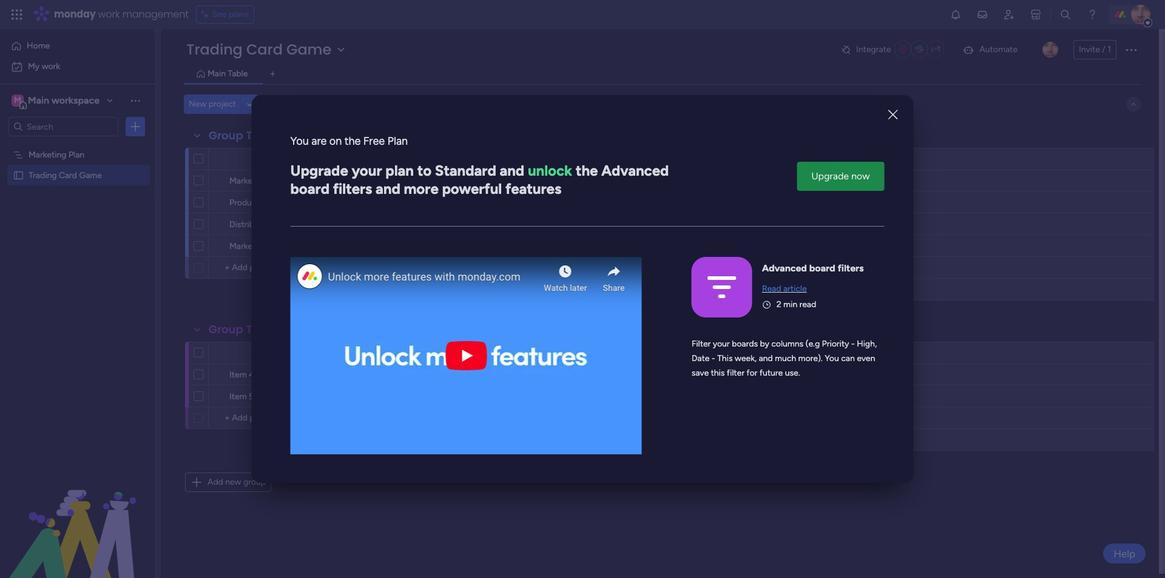 Task type: describe. For each thing, give the bounding box(es) containing it.
audience
[[337, 176, 373, 186]]

1 horizontal spatial game
[[286, 39, 331, 59]]

setup
[[328, 220, 351, 230]]

features
[[505, 181, 561, 198]]

date
[[692, 354, 710, 364]]

and inside filter your boards by columns (e.g priority - high, date - this week, and much more). you can even save this filter for future use.
[[759, 354, 773, 364]]

item 4
[[229, 370, 254, 380]]

plans
[[229, 9, 249, 19]]

home option
[[7, 36, 147, 56]]

powerful
[[442, 181, 502, 198]]

new project
[[189, 99, 236, 109]]

logistics
[[292, 220, 326, 230]]

monday marketplace image
[[1030, 8, 1042, 21]]

week,
[[735, 354, 757, 364]]

more
[[404, 181, 439, 198]]

add view image
[[270, 69, 275, 79]]

can
[[841, 354, 855, 364]]

2 group title field from the top
[[206, 322, 272, 338]]

standard
[[435, 162, 496, 180]]

0 horizontal spatial plan
[[69, 149, 84, 160]]

trading card game inside "list box"
[[29, 170, 102, 180]]

and inside the advanced board filters and more powerful features
[[376, 181, 400, 198]]

monday
[[54, 7, 96, 21]]

0 vertical spatial the
[[344, 135, 361, 148]]

group for 2nd group title field from the bottom
[[209, 128, 243, 143]]

management
[[122, 7, 189, 21]]

see plans button
[[196, 5, 254, 24]]

update feed image
[[976, 8, 989, 21]]

columns
[[771, 339, 804, 350]]

automate
[[980, 44, 1018, 55]]

upgrade now button
[[797, 162, 884, 191]]

1 horizontal spatial trading card game
[[186, 39, 331, 59]]

0 vertical spatial on
[[329, 135, 342, 148]]

(e.g
[[806, 339, 820, 350]]

m
[[14, 95, 21, 106]]

my
[[28, 61, 40, 72]]

plan
[[385, 162, 414, 180]]

this
[[717, 354, 733, 364]]

workspace selection element
[[12, 93, 101, 109]]

product design and development
[[229, 198, 357, 208]]

help button
[[1103, 544, 1146, 564]]

0 horizontal spatial -
[[712, 354, 715, 364]]

work for my
[[42, 61, 60, 72]]

group
[[243, 478, 266, 488]]

angle down image
[[247, 100, 253, 109]]

development
[[306, 198, 357, 208]]

1 horizontal spatial filters
[[838, 263, 864, 274]]

collapse image
[[1129, 100, 1138, 109]]

invite / 1
[[1079, 44, 1111, 55]]

1 button
[[388, 170, 427, 192]]

main table tab list
[[184, 64, 1141, 84]]

1 inside button
[[411, 180, 413, 187]]

unlock
[[528, 162, 572, 180]]

tab inside main table tab list
[[263, 64, 282, 84]]

1 vertical spatial board
[[809, 263, 835, 274]]

now
[[851, 171, 870, 182]]

2
[[777, 300, 781, 310]]

game inside "list box"
[[79, 170, 102, 180]]

0 vertical spatial plan
[[388, 135, 408, 148]]

1 group title field from the top
[[206, 128, 272, 144]]

read
[[762, 284, 781, 294]]

title for 2nd group title field from the bottom
[[246, 128, 269, 143]]

2 min read
[[777, 300, 816, 310]]

see
[[212, 9, 227, 19]]

and right design
[[290, 198, 304, 208]]

stuck
[[519, 219, 540, 229]]

by
[[760, 339, 769, 350]]

workspace
[[52, 95, 100, 106]]

more).
[[798, 354, 823, 364]]

this
[[711, 368, 725, 379]]

james peterson image
[[1131, 5, 1151, 24]]

board inside the advanced board filters and more powerful features
[[290, 181, 329, 198]]

5
[[249, 392, 254, 402]]

item 5
[[229, 392, 254, 402]]

min
[[783, 300, 797, 310]]

upgrade for upgrade now
[[811, 171, 849, 182]]

much
[[775, 354, 796, 364]]

monday work management
[[54, 7, 189, 21]]

filter your boards by columns (e.g priority - high, date - this week, and much more). you can even save this filter for future use.
[[692, 339, 877, 379]]

integrate
[[856, 44, 891, 55]]

marketing for marketing plan
[[29, 149, 66, 160]]

card inside "list box"
[[59, 170, 77, 180]]

priority
[[822, 339, 849, 350]]

target
[[311, 176, 335, 186]]

my work
[[28, 61, 60, 72]]

project
[[209, 99, 236, 109]]

help
[[1114, 548, 1135, 560]]

see plans
[[212, 9, 249, 19]]

high,
[[857, 339, 877, 350]]

you are on the free plan
[[290, 135, 408, 148]]

add new group button
[[185, 473, 271, 493]]

main for main workspace
[[28, 95, 49, 106]]

nov 21, 2023
[[591, 220, 638, 229]]

market
[[229, 176, 256, 186]]

status
[[517, 348, 542, 358]]

and down distribution and logistics setup on the left top
[[269, 242, 284, 252]]

the advanced board filters and more powerful features
[[290, 162, 669, 198]]

upgrade now
[[811, 171, 870, 182]]

search everything image
[[1060, 8, 1072, 21]]

working on it for market research and target audience analysis
[[504, 176, 555, 186]]

home
[[27, 41, 50, 51]]

design
[[262, 198, 288, 208]]



Task type: locate. For each thing, give the bounding box(es) containing it.
trading card game button
[[184, 39, 351, 59]]

2023
[[619, 220, 638, 229]]

list box containing marketing plan
[[0, 142, 155, 349]]

group title for 2nd group title field from the bottom
[[209, 128, 269, 143]]

invite members image
[[1003, 8, 1015, 21]]

1 horizontal spatial card
[[246, 39, 283, 59]]

1 inside button
[[1108, 44, 1111, 55]]

0 horizontal spatial game
[[79, 170, 102, 180]]

on for development
[[538, 197, 547, 208]]

marketing for marketing and branding campaign
[[229, 242, 267, 252]]

1 group title from the top
[[209, 128, 269, 143]]

1 vertical spatial working on it
[[504, 197, 555, 208]]

the left free
[[344, 135, 361, 148]]

upgrade left now
[[811, 171, 849, 182]]

1 vertical spatial advanced
[[762, 263, 807, 274]]

free
[[363, 135, 385, 148]]

main table
[[208, 69, 248, 79]]

select product image
[[11, 8, 23, 21]]

21,
[[608, 220, 617, 229]]

0 vertical spatial title
[[246, 128, 269, 143]]

james peterson image
[[1043, 42, 1058, 58]]

board
[[290, 181, 329, 198], [809, 263, 835, 274]]

2 vertical spatial on
[[538, 197, 547, 208]]

distribution and logistics setup
[[229, 220, 351, 230]]

0 horizontal spatial filters
[[333, 181, 372, 198]]

trading card game up add view icon on the top of page
[[186, 39, 331, 59]]

lottie animation image
[[0, 456, 155, 579]]

and down design
[[276, 220, 290, 230]]

item left 4
[[229, 370, 247, 380]]

automate button
[[958, 40, 1023, 59]]

1 item from the top
[[229, 370, 247, 380]]

1 horizontal spatial the
[[576, 162, 598, 180]]

0 vertical spatial main
[[208, 69, 226, 79]]

upgrade for upgrade your plan to standard and unlock
[[290, 162, 348, 180]]

future
[[760, 368, 783, 379]]

notifications image
[[950, 8, 962, 21]]

1 horizontal spatial 1
[[1108, 44, 1111, 55]]

home link
[[7, 36, 147, 56]]

0 horizontal spatial trading card game
[[29, 170, 102, 180]]

read
[[799, 300, 816, 310]]

marketing and branding campaign
[[229, 242, 360, 252]]

marketing plan
[[29, 149, 84, 160]]

and
[[500, 162, 524, 180], [295, 176, 309, 186], [376, 181, 400, 198], [290, 198, 304, 208], [276, 220, 290, 230], [269, 242, 284, 252], [759, 354, 773, 364]]

0 vertical spatial it
[[550, 176, 555, 186]]

1 vertical spatial group title
[[209, 322, 269, 337]]

trading
[[186, 39, 243, 59], [29, 170, 57, 180]]

item for item 4
[[229, 370, 247, 380]]

add
[[208, 478, 223, 488]]

read article link
[[762, 284, 807, 294]]

1 vertical spatial trading card game
[[29, 170, 102, 180]]

lottie animation element
[[0, 456, 155, 579]]

0 vertical spatial marketing
[[29, 149, 66, 160]]

1 left to
[[411, 180, 413, 187]]

1 vertical spatial on
[[538, 176, 547, 186]]

1 vertical spatial 1
[[411, 180, 413, 187]]

my work option
[[7, 57, 147, 76]]

1 vertical spatial main
[[28, 95, 49, 106]]

new project button
[[184, 95, 241, 114]]

payments.pricing.features.titles.advancedboardfilters image
[[707, 277, 737, 299]]

0 vertical spatial group title field
[[206, 128, 272, 144]]

0 vertical spatial you
[[290, 135, 309, 148]]

public board image
[[13, 169, 24, 181]]

on
[[329, 135, 342, 148], [538, 176, 547, 186], [538, 197, 547, 208]]

0 vertical spatial item
[[229, 370, 247, 380]]

group title field up item 4
[[206, 322, 272, 338]]

on for target
[[538, 176, 547, 186]]

1 vertical spatial trading
[[29, 170, 57, 180]]

read article
[[762, 284, 807, 294]]

1 group from the top
[[209, 128, 243, 143]]

1 it from the top
[[550, 176, 555, 186]]

main inside button
[[208, 69, 226, 79]]

0 horizontal spatial your
[[352, 162, 382, 180]]

advanced board filters
[[762, 263, 864, 274]]

2 title from the top
[[246, 322, 269, 337]]

tab
[[263, 64, 282, 84]]

1 horizontal spatial main
[[208, 69, 226, 79]]

your down free
[[352, 162, 382, 180]]

1 vertical spatial -
[[712, 354, 715, 364]]

0 vertical spatial trading
[[186, 39, 243, 59]]

board up read
[[809, 263, 835, 274]]

table
[[228, 69, 248, 79]]

are
[[311, 135, 327, 148]]

add new group
[[208, 478, 266, 488]]

1 vertical spatial working
[[504, 197, 536, 208]]

Search field
[[282, 96, 318, 113]]

0 horizontal spatial you
[[290, 135, 309, 148]]

1 vertical spatial marketing
[[229, 242, 267, 252]]

advanced
[[601, 162, 669, 180], [762, 263, 807, 274]]

board up logistics
[[290, 181, 329, 198]]

0 vertical spatial game
[[286, 39, 331, 59]]

0 vertical spatial -
[[851, 339, 855, 350]]

1 horizontal spatial you
[[825, 354, 839, 364]]

group down project
[[209, 128, 243, 143]]

work for monday
[[98, 7, 120, 21]]

it for product design and development
[[550, 197, 555, 208]]

4
[[249, 370, 254, 380]]

trading inside "list box"
[[29, 170, 57, 180]]

1 horizontal spatial upgrade
[[811, 171, 849, 182]]

Person field
[[441, 347, 473, 360]]

main
[[208, 69, 226, 79], [28, 95, 49, 106]]

1 vertical spatial filters
[[838, 263, 864, 274]]

nov
[[591, 220, 606, 229]]

0 horizontal spatial advanced
[[601, 162, 669, 180]]

1 title from the top
[[246, 128, 269, 143]]

trading up main table
[[186, 39, 243, 59]]

card down 'marketing plan'
[[59, 170, 77, 180]]

person
[[444, 348, 470, 358]]

marketing down search in workspace field
[[29, 149, 66, 160]]

2 it from the top
[[550, 197, 555, 208]]

2 working from the top
[[504, 197, 536, 208]]

0 vertical spatial group title
[[209, 128, 269, 143]]

trading right public board icon
[[29, 170, 57, 180]]

working on it for product design and development
[[504, 197, 555, 208]]

filters inside the advanced board filters and more powerful features
[[333, 181, 372, 198]]

0 vertical spatial working on it
[[504, 176, 555, 186]]

main for main table
[[208, 69, 226, 79]]

you left 'are'
[[290, 135, 309, 148]]

save
[[692, 368, 709, 379]]

card up add view icon on the top of page
[[246, 39, 283, 59]]

research
[[258, 176, 293, 186]]

the right unlock
[[576, 162, 598, 180]]

marketing
[[29, 149, 66, 160], [229, 242, 267, 252]]

-
[[851, 339, 855, 350], [712, 354, 715, 364]]

new
[[189, 99, 206, 109]]

1 working on it from the top
[[504, 176, 555, 186]]

1 vertical spatial group
[[209, 322, 243, 337]]

campaign
[[321, 242, 360, 252]]

advanced up read article link
[[762, 263, 807, 274]]

upgrade your plan to standard and unlock
[[290, 162, 572, 180]]

Search in workspace field
[[25, 120, 101, 134]]

1 vertical spatial you
[[825, 354, 839, 364]]

1 horizontal spatial advanced
[[762, 263, 807, 274]]

filter
[[692, 339, 711, 350]]

my work link
[[7, 57, 147, 76]]

1 horizontal spatial work
[[98, 7, 120, 21]]

0 vertical spatial advanced
[[601, 162, 669, 180]]

branding
[[286, 242, 319, 252]]

1 vertical spatial title
[[246, 322, 269, 337]]

title down angle down image
[[246, 128, 269, 143]]

group title for second group title field
[[209, 322, 269, 337]]

2 group title from the top
[[209, 322, 269, 337]]

main right 'workspace' image
[[28, 95, 49, 106]]

1 vertical spatial it
[[550, 197, 555, 208]]

plan
[[388, 135, 408, 148], [69, 149, 84, 160]]

analysis
[[376, 176, 407, 186]]

your for filter
[[713, 339, 730, 350]]

0 horizontal spatial 1
[[411, 180, 413, 187]]

distribution
[[229, 220, 274, 230]]

work inside option
[[42, 61, 60, 72]]

and left the 'target'
[[295, 176, 309, 186]]

upgrade down 'are'
[[290, 162, 348, 180]]

option
[[0, 144, 155, 146]]

your inside filter your boards by columns (e.g priority - high, date - this week, and much more). you can even save this filter for future use.
[[713, 339, 730, 350]]

0 horizontal spatial upgrade
[[290, 162, 348, 180]]

0 vertical spatial trading card game
[[186, 39, 331, 59]]

0 vertical spatial card
[[246, 39, 283, 59]]

2 item from the top
[[229, 392, 247, 402]]

your
[[352, 162, 382, 180], [713, 339, 730, 350]]

the inside the advanced board filters and more powerful features
[[576, 162, 598, 180]]

0 horizontal spatial card
[[59, 170, 77, 180]]

1
[[1108, 44, 1111, 55], [411, 180, 413, 187]]

1 horizontal spatial board
[[809, 263, 835, 274]]

Status field
[[514, 347, 545, 360]]

help image
[[1086, 8, 1098, 21]]

0 vertical spatial 1
[[1108, 44, 1111, 55]]

1 vertical spatial plan
[[69, 149, 84, 160]]

1 vertical spatial item
[[229, 392, 247, 402]]

and down plan
[[376, 181, 400, 198]]

for
[[747, 368, 758, 379]]

1 horizontal spatial -
[[851, 339, 855, 350]]

advanced inside the advanced board filters and more powerful features
[[601, 162, 669, 180]]

title up 4
[[246, 322, 269, 337]]

working for market research and target audience analysis
[[504, 176, 536, 186]]

0 vertical spatial group
[[209, 128, 243, 143]]

0 horizontal spatial board
[[290, 181, 329, 198]]

your for upgrade
[[352, 162, 382, 180]]

it
[[550, 176, 555, 186], [550, 197, 555, 208]]

Group Title field
[[206, 128, 272, 144], [206, 322, 272, 338]]

item left 5
[[229, 392, 247, 402]]

your up this
[[713, 339, 730, 350]]

and up features
[[500, 162, 524, 180]]

0 horizontal spatial trading
[[29, 170, 57, 180]]

2 working on it from the top
[[504, 197, 555, 208]]

- left this
[[712, 354, 715, 364]]

0 vertical spatial your
[[352, 162, 382, 180]]

group title down angle down image
[[209, 128, 269, 143]]

1 horizontal spatial your
[[713, 339, 730, 350]]

1 vertical spatial work
[[42, 61, 60, 72]]

work right monday
[[98, 7, 120, 21]]

you
[[290, 135, 309, 148], [825, 354, 839, 364]]

marketing down distribution at the left
[[229, 242, 267, 252]]

1 vertical spatial the
[[576, 162, 598, 180]]

1 vertical spatial game
[[79, 170, 102, 180]]

None field
[[441, 153, 473, 166], [514, 153, 545, 166], [602, 153, 626, 166], [441, 153, 473, 166], [514, 153, 545, 166], [602, 153, 626, 166]]

list box
[[0, 142, 155, 349]]

main workspace
[[28, 95, 100, 106]]

group up item 4
[[209, 322, 243, 337]]

1 horizontal spatial plan
[[388, 135, 408, 148]]

article
[[783, 284, 807, 294]]

the
[[344, 135, 361, 148], [576, 162, 598, 180]]

1 working from the top
[[504, 176, 536, 186]]

group title field down angle down image
[[206, 128, 272, 144]]

main table button
[[205, 67, 251, 81]]

working for product design and development
[[504, 197, 536, 208]]

0 vertical spatial working
[[504, 176, 536, 186]]

0 vertical spatial work
[[98, 7, 120, 21]]

trading card game down 'marketing plan'
[[29, 170, 102, 180]]

game
[[286, 39, 331, 59], [79, 170, 102, 180]]

integrate button
[[836, 37, 953, 63]]

invite / 1 button
[[1073, 40, 1117, 59]]

/
[[1102, 44, 1106, 55]]

0 horizontal spatial work
[[42, 61, 60, 72]]

item for item 5
[[229, 392, 247, 402]]

0 vertical spatial filters
[[333, 181, 372, 198]]

0 horizontal spatial marketing
[[29, 149, 66, 160]]

main left table
[[208, 69, 226, 79]]

advanced up 2023
[[601, 162, 669, 180]]

work right my
[[42, 61, 60, 72]]

upgrade inside button
[[811, 171, 849, 182]]

0 vertical spatial board
[[290, 181, 329, 198]]

2 group from the top
[[209, 322, 243, 337]]

plan down search in workspace field
[[69, 149, 84, 160]]

game up search field
[[286, 39, 331, 59]]

it for market research and target audience analysis
[[550, 176, 555, 186]]

filter
[[727, 368, 745, 379]]

and down by
[[759, 354, 773, 364]]

use.
[[785, 368, 800, 379]]

1 vertical spatial your
[[713, 339, 730, 350]]

even
[[857, 354, 875, 364]]

group for second group title field
[[209, 322, 243, 337]]

to
[[417, 162, 432, 180]]

1 right /
[[1108, 44, 1111, 55]]

you down priority
[[825, 354, 839, 364]]

1 vertical spatial group title field
[[206, 322, 272, 338]]

game down 'marketing plan'
[[79, 170, 102, 180]]

1 horizontal spatial marketing
[[229, 242, 267, 252]]

0 horizontal spatial main
[[28, 95, 49, 106]]

workspace image
[[12, 94, 24, 107]]

group title up item 4
[[209, 322, 269, 337]]

0 horizontal spatial the
[[344, 135, 361, 148]]

you inside filter your boards by columns (e.g priority - high, date - this week, and much more). you can even save this filter for future use.
[[825, 354, 839, 364]]

filters
[[333, 181, 372, 198], [838, 263, 864, 274]]

plan right free
[[388, 135, 408, 148]]

title for second group title field
[[246, 322, 269, 337]]

- left high,
[[851, 339, 855, 350]]

1 horizontal spatial trading
[[186, 39, 243, 59]]

main inside workspace selection element
[[28, 95, 49, 106]]

boards
[[732, 339, 758, 350]]

product
[[229, 198, 260, 208]]

new
[[225, 478, 241, 488]]

1 vertical spatial card
[[59, 170, 77, 180]]

group
[[209, 128, 243, 143], [209, 322, 243, 337]]



Task type: vqa. For each thing, say whether or not it's contained in the screenshot.
work
yes



